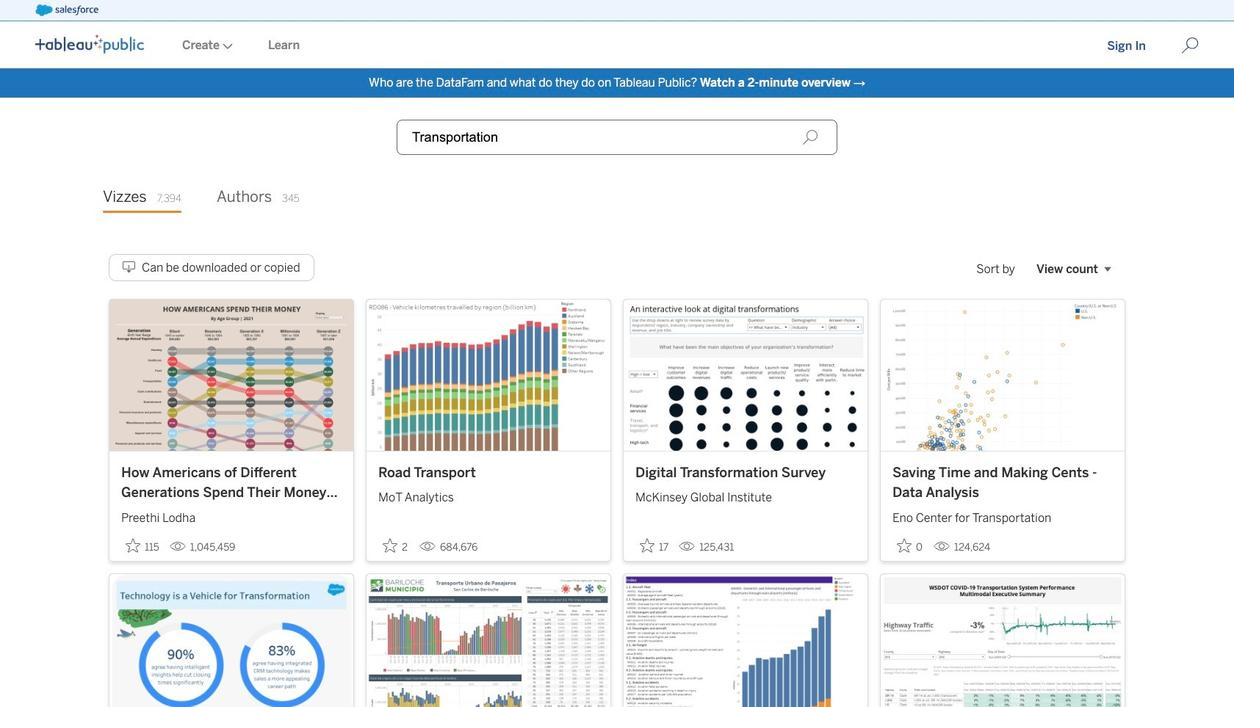Task type: vqa. For each thing, say whether or not it's contained in the screenshot.
fourth Add Favorite button from left
yes



Task type: locate. For each thing, give the bounding box(es) containing it.
Add Favorite button
[[121, 534, 164, 558], [379, 534, 414, 558], [636, 534, 673, 558], [893, 534, 928, 558]]

2 add favorite image from the left
[[383, 539, 398, 553]]

workbook thumbnail image
[[110, 300, 354, 451], [367, 300, 611, 451], [624, 300, 868, 451], [881, 300, 1125, 451], [110, 575, 354, 708], [367, 575, 611, 708], [624, 575, 868, 708], [881, 575, 1125, 708]]

1 horizontal spatial add favorite image
[[383, 539, 398, 553]]

search image
[[803, 129, 819, 146]]

1 add favorite image from the left
[[126, 539, 140, 553]]

add favorite image for 1st add favorite button from the left
[[126, 539, 140, 553]]

2 horizontal spatial add favorite image
[[897, 539, 912, 553]]

add favorite image for fourth add favorite button from the left
[[897, 539, 912, 553]]

create image
[[220, 43, 233, 49]]

Search input field
[[397, 120, 838, 155]]

add favorite image
[[126, 539, 140, 553], [383, 539, 398, 553], [897, 539, 912, 553]]

salesforce logo image
[[35, 4, 98, 16]]

3 add favorite image from the left
[[897, 539, 912, 553]]

0 horizontal spatial add favorite image
[[126, 539, 140, 553]]

2 add favorite button from the left
[[379, 534, 414, 558]]



Task type: describe. For each thing, give the bounding box(es) containing it.
4 add favorite button from the left
[[893, 534, 928, 558]]

1 add favorite button from the left
[[121, 534, 164, 558]]

add favorite image
[[640, 539, 655, 553]]

logo image
[[35, 35, 144, 54]]

go to search image
[[1164, 37, 1217, 54]]

3 add favorite button from the left
[[636, 534, 673, 558]]

add favorite image for third add favorite button from right
[[383, 539, 398, 553]]



